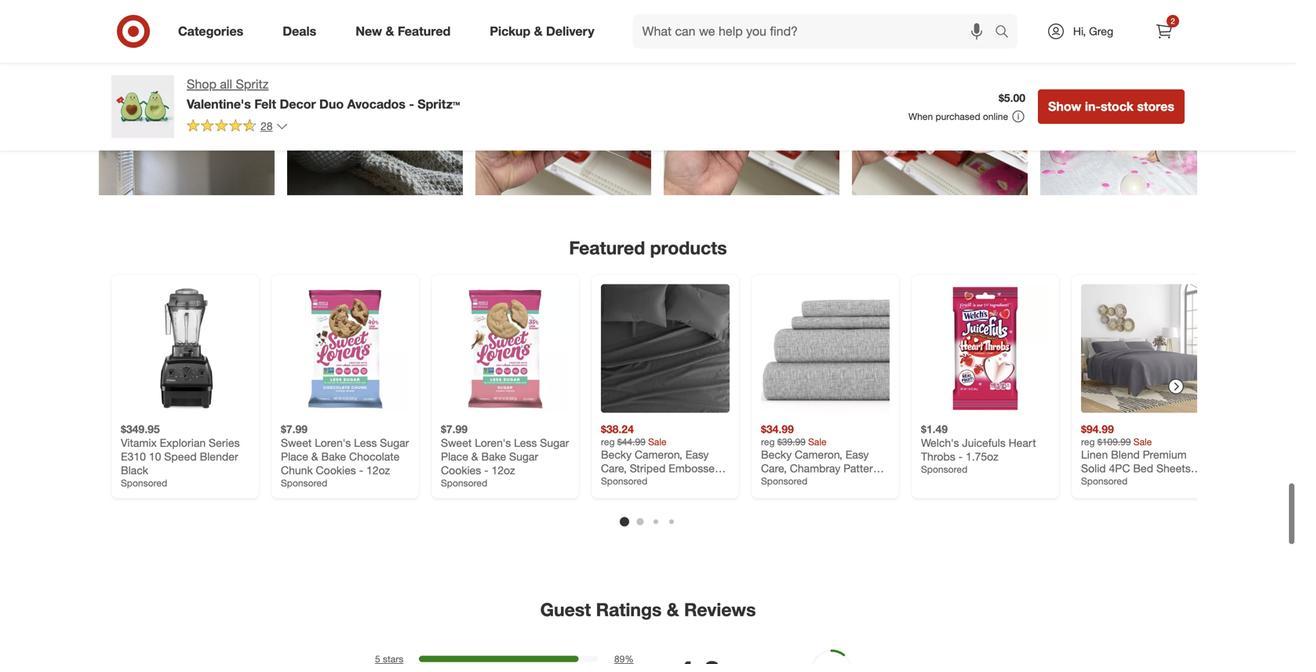 Task type: describe. For each thing, give the bounding box(es) containing it.
loren's for chocolate
[[315, 436, 351, 450]]

vitamix explorian series e310 10 speed blender black image
[[121, 284, 249, 413]]

black
[[121, 464, 148, 477]]

place for cookies
[[441, 450, 468, 464]]

place for chunk
[[281, 450, 308, 464]]

shop
[[187, 76, 216, 92]]

throbs
[[921, 450, 955, 464]]

less for chocolate
[[354, 436, 377, 450]]

$7.99 for sweet loren's less sugar place & bake sugar cookies - 12oz
[[441, 423, 468, 436]]

new & featured link
[[342, 14, 470, 49]]

reviews
[[684, 599, 756, 621]]

pickup & delivery link
[[476, 14, 614, 49]]

spritz™
[[418, 96, 460, 112]]

categories
[[178, 24, 243, 39]]

$7.99 for sweet loren's less sugar place & bake chocolate chunk cookies - 12oz
[[281, 423, 308, 436]]

categories link
[[165, 14, 263, 49]]

$38.24
[[601, 423, 634, 436]]

becky cameron, easy care, chambray pattern sheet set, full, light gray image
[[761, 284, 890, 413]]

$7.99 sweet loren's less sugar place & bake sugar cookies - 12oz sponsored
[[441, 423, 569, 489]]

light
[[838, 475, 862, 489]]

spritz
[[236, 76, 269, 92]]

sugar for chocolate
[[380, 436, 409, 450]]

greg
[[1089, 24, 1113, 38]]

What can we help you find? suggestions appear below search field
[[633, 14, 999, 49]]

- inside $7.99 sweet loren's less sugar place & bake sugar cookies - 12oz sponsored
[[484, 464, 488, 477]]

when
[[908, 111, 933, 122]]

care, for striped
[[601, 462, 627, 475]]

guest
[[540, 599, 591, 621]]

search button
[[988, 14, 1025, 52]]

cameron, for chambray
[[795, 448, 842, 462]]

2 link
[[1147, 14, 1181, 49]]

& inside '$7.99 sweet loren's less sugar place & bake chocolate chunk cookies - 12oz sponsored'
[[311, 450, 318, 464]]

$94.99
[[1081, 423, 1114, 436]]

valentine's
[[187, 96, 251, 112]]

featured products
[[569, 237, 727, 259]]

welch's
[[921, 436, 959, 450]]

$39.99
[[777, 436, 806, 448]]

user image by skwy30 image
[[99, 20, 275, 195]]

- inside '$7.99 sweet loren's less sugar place & bake chocolate chunk cookies - 12oz sponsored'
[[359, 464, 363, 477]]

user image by @noellapalomento image
[[287, 20, 463, 195]]

1.75oz
[[966, 450, 998, 464]]

- inside shop all spritz valentine's felt decor duo avocados - spritz™
[[409, 96, 414, 112]]

when purchased online
[[908, 111, 1008, 122]]

sponsored inside the $349.95 vitamix explorian series e310 10 speed blender black sponsored
[[121, 477, 167, 489]]

e310
[[121, 450, 146, 464]]

0 vertical spatial featured
[[398, 24, 451, 39]]

$34.99 reg $39.99 sale becky cameron, easy care, chambray pattern sheet set, full, light gray
[[761, 423, 888, 489]]

12oz inside $7.99 sweet loren's less sugar place & bake sugar cookies - 12oz sponsored
[[491, 464, 515, 477]]

becky cameron, easy care, striped embossed sheet set, queen, gray image
[[601, 284, 730, 413]]

stock
[[1101, 99, 1134, 114]]

reg for becky cameron, easy care, chambray pattern sheet set, full, light gray
[[761, 436, 775, 448]]

loren's for sugar
[[475, 436, 511, 450]]

& inside $7.99 sweet loren's less sugar place & bake sugar cookies - 12oz sponsored
[[471, 450, 478, 464]]

delivery
[[546, 24, 594, 39]]

10
[[149, 450, 161, 464]]

felt
[[254, 96, 276, 112]]

2
[[1171, 16, 1175, 26]]

vitamix
[[121, 436, 157, 450]]

$44.99
[[617, 436, 645, 448]]

deals
[[283, 24, 316, 39]]

cookies inside '$7.99 sweet loren's less sugar place & bake chocolate chunk cookies - 12oz sponsored'
[[316, 464, 356, 477]]

new & featured
[[356, 24, 451, 39]]

2 user image by @kathysfinds image from the left
[[664, 20, 839, 195]]

28 link
[[187, 118, 288, 136]]

$1.49 welch's juicefuls heart throbs - 1.75oz sponsored
[[921, 423, 1036, 475]]

set, for queen,
[[633, 475, 652, 489]]

- inside $1.49 welch's juicefuls heart throbs - 1.75oz sponsored
[[958, 450, 963, 464]]

sale for $34.99
[[808, 436, 827, 448]]

cameron, for striped
[[635, 448, 682, 462]]

queen,
[[655, 475, 691, 489]]

duo
[[319, 96, 344, 112]]

28
[[260, 119, 273, 133]]

striped
[[630, 462, 666, 475]]

$349.95 vitamix explorian series e310 10 speed blender black sponsored
[[121, 423, 240, 489]]

$38.24 reg $44.99 sale becky cameron, easy care, striped embossed sheet set, queen, gray
[[601, 423, 721, 489]]

pickup & delivery
[[490, 24, 594, 39]]

pickup
[[490, 24, 530, 39]]

reg inside $94.99 reg $109.99 sale
[[1081, 436, 1095, 448]]

reg for becky cameron, easy care, striped embossed sheet set, queen, gray
[[601, 436, 615, 448]]

sale for $38.24
[[648, 436, 667, 448]]

new
[[356, 24, 382, 39]]

$34.99
[[761, 423, 794, 436]]

series
[[209, 436, 240, 450]]

cookies inside $7.99 sweet loren's less sugar place & bake sugar cookies - 12oz sponsored
[[441, 464, 481, 477]]

becky for chambray
[[761, 448, 792, 462]]

easy for embossed
[[685, 448, 709, 462]]



Task type: locate. For each thing, give the bounding box(es) containing it.
1 horizontal spatial less
[[514, 436, 537, 450]]

easy up light
[[845, 448, 869, 462]]

care, for chambray
[[761, 462, 787, 475]]

heart
[[1009, 436, 1036, 450]]

0 horizontal spatial cookies
[[316, 464, 356, 477]]

1 horizontal spatial becky
[[761, 448, 792, 462]]

sale right $44.99
[[648, 436, 667, 448]]

blender
[[200, 450, 238, 464]]

1 user image by @kathysfinds image from the left
[[475, 20, 651, 195]]

0 horizontal spatial place
[[281, 450, 308, 464]]

care, inside '$38.24 reg $44.99 sale becky cameron, easy care, striped embossed sheet set, queen, gray'
[[601, 462, 627, 475]]

1 less from the left
[[354, 436, 377, 450]]

1 horizontal spatial featured
[[569, 237, 645, 259]]

2 sheet from the left
[[761, 475, 790, 489]]

1 gray from the left
[[694, 475, 717, 489]]

$7.99
[[281, 423, 308, 436], [441, 423, 468, 436]]

featured
[[398, 24, 451, 39], [569, 237, 645, 259]]

sheet inside '$38.24 reg $44.99 sale becky cameron, easy care, striped embossed sheet set, queen, gray'
[[601, 475, 630, 489]]

less
[[354, 436, 377, 450], [514, 436, 537, 450]]

cameron, inside $34.99 reg $39.99 sale becky cameron, easy care, chambray pattern sheet set, full, light gray
[[795, 448, 842, 462]]

3 reg from the left
[[1081, 436, 1095, 448]]

guest ratings & reviews
[[540, 599, 756, 621]]

0 horizontal spatial gray
[[694, 475, 717, 489]]

embossed
[[669, 462, 721, 475]]

sponsored
[[921, 464, 967, 475], [601, 475, 647, 487], [761, 475, 807, 487], [1081, 475, 1127, 487], [121, 477, 167, 489], [281, 477, 327, 489], [441, 477, 487, 489]]

sheet for striped
[[601, 475, 630, 489]]

0 horizontal spatial loren's
[[315, 436, 351, 450]]

ratings
[[596, 599, 662, 621]]

care, down $44.99
[[601, 462, 627, 475]]

easy
[[685, 448, 709, 462], [845, 448, 869, 462]]

$1.49
[[921, 423, 948, 436]]

2 horizontal spatial sugar
[[540, 436, 569, 450]]

sale inside $34.99 reg $39.99 sale becky cameron, easy care, chambray pattern sheet set, full, light gray
[[808, 436, 827, 448]]

1 horizontal spatial sugar
[[509, 450, 538, 464]]

welch's juicefuls heart throbs - 1.75oz image
[[921, 284, 1050, 413]]

0 horizontal spatial sweet
[[281, 436, 312, 450]]

1 easy from the left
[[685, 448, 709, 462]]

easy inside $34.99 reg $39.99 sale becky cameron, easy care, chambray pattern sheet set, full, light gray
[[845, 448, 869, 462]]

bake inside $7.99 sweet loren's less sugar place & bake sugar cookies - 12oz sponsored
[[481, 450, 506, 464]]

$7.99 inside '$7.99 sweet loren's less sugar place & bake chocolate chunk cookies - 12oz sponsored'
[[281, 423, 308, 436]]

sale inside '$38.24 reg $44.99 sale becky cameron, easy care, striped embossed sheet set, queen, gray'
[[648, 436, 667, 448]]

1 place from the left
[[281, 450, 308, 464]]

$5.00
[[999, 91, 1025, 105]]

user image by @kathysfinds image
[[475, 20, 651, 195], [664, 20, 839, 195], [852, 20, 1028, 195]]

0 horizontal spatial sheet
[[601, 475, 630, 489]]

3 user image by @kathysfinds image from the left
[[852, 20, 1028, 195]]

becky down $34.99
[[761, 448, 792, 462]]

0 horizontal spatial care,
[[601, 462, 627, 475]]

less for sugar
[[514, 436, 537, 450]]

cookies
[[316, 464, 356, 477], [441, 464, 481, 477]]

1 sheet from the left
[[601, 475, 630, 489]]

2 cameron, from the left
[[795, 448, 842, 462]]

less inside '$7.99 sweet loren's less sugar place & bake chocolate chunk cookies - 12oz sponsored'
[[354, 436, 377, 450]]

2 12oz from the left
[[491, 464, 515, 477]]

show in-stock stores
[[1048, 99, 1174, 114]]

easy for pattern
[[845, 448, 869, 462]]

gray right the queen,
[[694, 475, 717, 489]]

cameron, up the queen,
[[635, 448, 682, 462]]

gray inside '$38.24 reg $44.99 sale becky cameron, easy care, striped embossed sheet set, queen, gray'
[[694, 475, 717, 489]]

purchased
[[936, 111, 980, 122]]

image of valentine's felt decor duo avocados - spritz™ image
[[111, 75, 174, 138]]

online
[[983, 111, 1008, 122]]

sheet down $44.99
[[601, 475, 630, 489]]

0 horizontal spatial 12oz
[[366, 464, 390, 477]]

1 horizontal spatial 12oz
[[491, 464, 515, 477]]

$7.99 inside $7.99 sweet loren's less sugar place & bake sugar cookies - 12oz sponsored
[[441, 423, 468, 436]]

place
[[281, 450, 308, 464], [441, 450, 468, 464]]

place inside '$7.99 sweet loren's less sugar place & bake chocolate chunk cookies - 12oz sponsored'
[[281, 450, 308, 464]]

sheet
[[601, 475, 630, 489], [761, 475, 790, 489]]

linen blend premium solid 4pc bed sheets set - becky cameron, queen, gray image
[[1081, 284, 1210, 413]]

$7.99 sweet loren's less sugar place & bake chocolate chunk cookies - 12oz sponsored
[[281, 423, 409, 489]]

0 horizontal spatial featured
[[398, 24, 451, 39]]

cameron, up the full,
[[795, 448, 842, 462]]

sugar inside '$7.99 sweet loren's less sugar place & bake chocolate chunk cookies - 12oz sponsored'
[[380, 436, 409, 450]]

1 horizontal spatial user image by @kathysfinds image
[[664, 20, 839, 195]]

0 horizontal spatial sale
[[648, 436, 667, 448]]

in-
[[1085, 99, 1101, 114]]

hi, greg
[[1073, 24, 1113, 38]]

1 horizontal spatial $7.99
[[441, 423, 468, 436]]

loren's inside $7.99 sweet loren's less sugar place & bake sugar cookies - 12oz sponsored
[[475, 436, 511, 450]]

avocados
[[347, 96, 406, 112]]

1 12oz from the left
[[366, 464, 390, 477]]

products
[[650, 237, 727, 259]]

shop all spritz valentine's felt decor duo avocados - spritz™
[[187, 76, 460, 112]]

2 less from the left
[[514, 436, 537, 450]]

full,
[[815, 475, 834, 489]]

sugar for sugar
[[540, 436, 569, 450]]

1 care, from the left
[[601, 462, 627, 475]]

sheet for chambray
[[761, 475, 790, 489]]

1 vertical spatial featured
[[569, 237, 645, 259]]

reg inside '$38.24 reg $44.99 sale becky cameron, easy care, striped embossed sheet set, queen, gray'
[[601, 436, 615, 448]]

2 cookies from the left
[[441, 464, 481, 477]]

0 horizontal spatial bake
[[321, 450, 346, 464]]

set, left the full,
[[793, 475, 812, 489]]

sale right $109.99
[[1133, 436, 1152, 448]]

-
[[409, 96, 414, 112], [958, 450, 963, 464], [359, 464, 363, 477], [484, 464, 488, 477]]

care,
[[601, 462, 627, 475], [761, 462, 787, 475]]

cameron,
[[635, 448, 682, 462], [795, 448, 842, 462]]

deals link
[[269, 14, 336, 49]]

reg left $44.99
[[601, 436, 615, 448]]

becky inside $34.99 reg $39.99 sale becky cameron, easy care, chambray pattern sheet set, full, light gray
[[761, 448, 792, 462]]

2 place from the left
[[441, 450, 468, 464]]

12oz
[[366, 464, 390, 477], [491, 464, 515, 477]]

0 horizontal spatial user image by @kathysfinds image
[[475, 20, 651, 195]]

1 horizontal spatial easy
[[845, 448, 869, 462]]

0 horizontal spatial set,
[[633, 475, 652, 489]]

2 $7.99 from the left
[[441, 423, 468, 436]]

decor
[[280, 96, 316, 112]]

sponsored inside '$7.99 sweet loren's less sugar place & bake chocolate chunk cookies - 12oz sponsored'
[[281, 477, 327, 489]]

1 horizontal spatial set,
[[793, 475, 812, 489]]

3 sale from the left
[[1133, 436, 1152, 448]]

sheet down $39.99
[[761, 475, 790, 489]]

reg inside $34.99 reg $39.99 sale becky cameron, easy care, chambray pattern sheet set, full, light gray
[[761, 436, 775, 448]]

gray right light
[[865, 475, 888, 489]]

1 horizontal spatial cameron,
[[795, 448, 842, 462]]

chunk
[[281, 464, 313, 477]]

2 bake from the left
[[481, 450, 506, 464]]

0 horizontal spatial easy
[[685, 448, 709, 462]]

1 horizontal spatial sheet
[[761, 475, 790, 489]]

juicefuls
[[962, 436, 1006, 450]]

set, inside $34.99 reg $39.99 sale becky cameron, easy care, chambray pattern sheet set, full, light gray
[[793, 475, 812, 489]]

0 horizontal spatial reg
[[601, 436, 615, 448]]

$109.99
[[1097, 436, 1131, 448]]

set, inside '$38.24 reg $44.99 sale becky cameron, easy care, striped embossed sheet set, queen, gray'
[[633, 475, 652, 489]]

1 horizontal spatial sweet
[[441, 436, 472, 450]]

1 horizontal spatial care,
[[761, 462, 787, 475]]

2 loren's from the left
[[475, 436, 511, 450]]

sweet for sweet loren's less sugar place & bake chocolate chunk cookies - 12oz
[[281, 436, 312, 450]]

0 horizontal spatial $7.99
[[281, 423, 308, 436]]

2 set, from the left
[[793, 475, 812, 489]]

1 horizontal spatial gray
[[865, 475, 888, 489]]

search
[[988, 25, 1025, 40]]

less inside $7.99 sweet loren's less sugar place & bake sugar cookies - 12oz sponsored
[[514, 436, 537, 450]]

1 horizontal spatial loren's
[[475, 436, 511, 450]]

1 cookies from the left
[[316, 464, 356, 477]]

sweet
[[281, 436, 312, 450], [441, 436, 472, 450]]

care, down $39.99
[[761, 462, 787, 475]]

sweet inside $7.99 sweet loren's less sugar place & bake sugar cookies - 12oz sponsored
[[441, 436, 472, 450]]

chocolate
[[349, 450, 400, 464]]

loren's
[[315, 436, 351, 450], [475, 436, 511, 450]]

stores
[[1137, 99, 1174, 114]]

2 horizontal spatial sale
[[1133, 436, 1152, 448]]

2 care, from the left
[[761, 462, 787, 475]]

bake for cookies
[[321, 450, 346, 464]]

&
[[386, 24, 394, 39], [534, 24, 543, 39], [311, 450, 318, 464], [471, 450, 478, 464], [667, 599, 679, 621]]

bake inside '$7.99 sweet loren's less sugar place & bake chocolate chunk cookies - 12oz sponsored'
[[321, 450, 346, 464]]

easy up the queen,
[[685, 448, 709, 462]]

sweet for sweet loren's less sugar place & bake sugar cookies - 12oz
[[441, 436, 472, 450]]

speed
[[164, 450, 197, 464]]

1 reg from the left
[[601, 436, 615, 448]]

12oz inside '$7.99 sweet loren's less sugar place & bake chocolate chunk cookies - 12oz sponsored'
[[366, 464, 390, 477]]

0 horizontal spatial becky
[[601, 448, 632, 462]]

1 loren's from the left
[[315, 436, 351, 450]]

set, for full,
[[793, 475, 812, 489]]

sweet loren's less sugar place & bake chocolate chunk cookies - 12oz image
[[281, 284, 410, 413]]

$94.99 reg $109.99 sale
[[1081, 423, 1152, 448]]

sponsored inside $7.99 sweet loren's less sugar place & bake sugar cookies - 12oz sponsored
[[441, 477, 487, 489]]

2 becky from the left
[[761, 448, 792, 462]]

1 horizontal spatial cookies
[[441, 464, 481, 477]]

loren's inside '$7.99 sweet loren's less sugar place & bake chocolate chunk cookies - 12oz sponsored'
[[315, 436, 351, 450]]

show in-stock stores button
[[1038, 89, 1185, 124]]

1 sale from the left
[[648, 436, 667, 448]]

sale inside $94.99 reg $109.99 sale
[[1133, 436, 1152, 448]]

2 reg from the left
[[761, 436, 775, 448]]

2 horizontal spatial reg
[[1081, 436, 1095, 448]]

1 $7.99 from the left
[[281, 423, 308, 436]]

reg left $39.99
[[761, 436, 775, 448]]

cameron, inside '$38.24 reg $44.99 sale becky cameron, easy care, striped embossed sheet set, queen, gray'
[[635, 448, 682, 462]]

1 sweet from the left
[[281, 436, 312, 450]]

sweet inside '$7.99 sweet loren's less sugar place & bake chocolate chunk cookies - 12oz sponsored'
[[281, 436, 312, 450]]

becky inside '$38.24 reg $44.99 sale becky cameron, easy care, striped embossed sheet set, queen, gray'
[[601, 448, 632, 462]]

2 easy from the left
[[845, 448, 869, 462]]

1 horizontal spatial bake
[[481, 450, 506, 464]]

2 gray from the left
[[865, 475, 888, 489]]

place inside $7.99 sweet loren's less sugar place & bake sugar cookies - 12oz sponsored
[[441, 450, 468, 464]]

pattern
[[843, 462, 879, 475]]

show
[[1048, 99, 1081, 114]]

all
[[220, 76, 232, 92]]

1 horizontal spatial place
[[441, 450, 468, 464]]

2 horizontal spatial user image by @kathysfinds image
[[852, 20, 1028, 195]]

user image by @dorabuggzz_ image
[[1040, 20, 1216, 195]]

bake
[[321, 450, 346, 464], [481, 450, 506, 464]]

easy inside '$38.24 reg $44.99 sale becky cameron, easy care, striped embossed sheet set, queen, gray'
[[685, 448, 709, 462]]

bake for -
[[481, 450, 506, 464]]

explorian
[[160, 436, 206, 450]]

0 horizontal spatial cameron,
[[635, 448, 682, 462]]

sweet loren's less sugar place & bake sugar cookies - 12oz image
[[441, 284, 570, 413]]

sponsored inside $1.49 welch's juicefuls heart throbs - 1.75oz sponsored
[[921, 464, 967, 475]]

gray inside $34.99 reg $39.99 sale becky cameron, easy care, chambray pattern sheet set, full, light gray
[[865, 475, 888, 489]]

set, left the queen,
[[633, 475, 652, 489]]

1 set, from the left
[[633, 475, 652, 489]]

set,
[[633, 475, 652, 489], [793, 475, 812, 489]]

1 cameron, from the left
[[635, 448, 682, 462]]

chambray
[[790, 462, 840, 475]]

becky down $38.24
[[601, 448, 632, 462]]

1 bake from the left
[[321, 450, 346, 464]]

$349.95
[[121, 423, 160, 436]]

1 becky from the left
[[601, 448, 632, 462]]

1 horizontal spatial reg
[[761, 436, 775, 448]]

1 horizontal spatial sale
[[808, 436, 827, 448]]

0 horizontal spatial less
[[354, 436, 377, 450]]

reg
[[601, 436, 615, 448], [761, 436, 775, 448], [1081, 436, 1095, 448]]

sheet inside $34.99 reg $39.99 sale becky cameron, easy care, chambray pattern sheet set, full, light gray
[[761, 475, 790, 489]]

sugar
[[380, 436, 409, 450], [540, 436, 569, 450], [509, 450, 538, 464]]

0 horizontal spatial sugar
[[380, 436, 409, 450]]

hi,
[[1073, 24, 1086, 38]]

sale
[[648, 436, 667, 448], [808, 436, 827, 448], [1133, 436, 1152, 448]]

sale right $39.99
[[808, 436, 827, 448]]

2 sale from the left
[[808, 436, 827, 448]]

care, inside $34.99 reg $39.99 sale becky cameron, easy care, chambray pattern sheet set, full, light gray
[[761, 462, 787, 475]]

2 sweet from the left
[[441, 436, 472, 450]]

becky for striped
[[601, 448, 632, 462]]

reg left $109.99
[[1081, 436, 1095, 448]]



Task type: vqa. For each thing, say whether or not it's contained in the screenshot.
the Sugar in the the $7.99 Sweet Loren's Less Sugar Place & Bake Chocolate Chunk Cookies - 12oz Sponsored
yes



